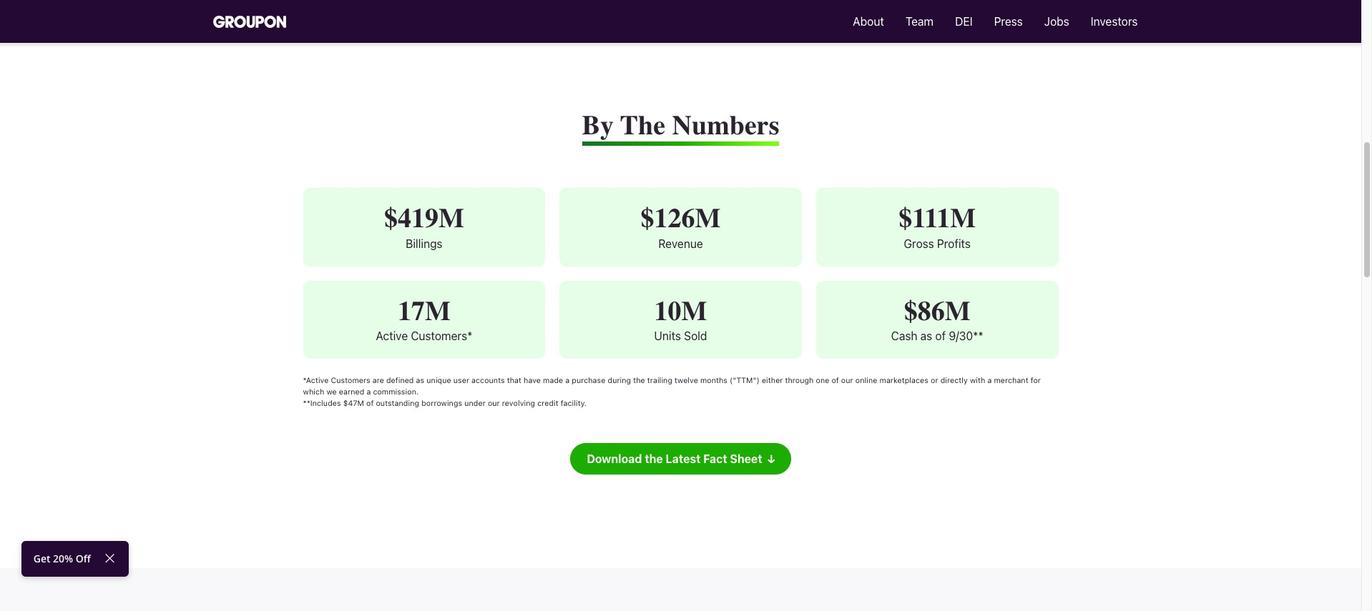 Task type: locate. For each thing, give the bounding box(es) containing it.
("ttm")
[[730, 377, 760, 385]]

0 vertical spatial our
[[842, 377, 854, 385]]

cash
[[892, 330, 918, 343]]

units
[[655, 330, 681, 343]]

the right during
[[634, 377, 645, 385]]

purchase
[[572, 377, 606, 385]]

sold
[[684, 330, 708, 343]]

0 horizontal spatial our
[[488, 400, 500, 408]]

revolving
[[502, 400, 535, 408]]

a
[[566, 377, 570, 385], [988, 377, 992, 385], [367, 388, 371, 397]]

that
[[507, 377, 522, 385]]

2 horizontal spatial a
[[988, 377, 992, 385]]

download
[[587, 453, 642, 466]]

facility.
[[561, 400, 587, 408]]

our
[[842, 377, 854, 385], [488, 400, 500, 408]]

1 vertical spatial of
[[832, 377, 839, 385]]

one
[[816, 377, 830, 385]]

as left unique
[[416, 377, 425, 385]]

1 horizontal spatial of
[[832, 377, 839, 385]]

as right cash
[[921, 330, 933, 343]]

1 vertical spatial as
[[416, 377, 425, 385]]

$111m gross profits
[[899, 203, 976, 250]]

$47m
[[343, 400, 364, 408]]

user
[[454, 377, 470, 385]]

$419m billings
[[384, 203, 464, 250]]

the left latest
[[645, 453, 663, 466]]

a right earned
[[367, 388, 371, 397]]

as inside the $86m cash as of 9/30**
[[921, 330, 933, 343]]

of down $86m
[[936, 330, 946, 343]]

$111m
[[899, 203, 976, 235]]

revenue
[[659, 237, 703, 250]]

about
[[853, 15, 885, 28]]

1 vertical spatial the
[[645, 453, 663, 466]]

2 vertical spatial of
[[366, 400, 374, 408]]

jobs
[[1045, 15, 1070, 28]]

0 vertical spatial as
[[921, 330, 933, 343]]

unique
[[427, 377, 451, 385]]

$86m cash as of 9/30**
[[892, 295, 984, 343]]

made
[[543, 377, 563, 385]]

we
[[327, 388, 337, 397]]

directly
[[941, 377, 968, 385]]

2 horizontal spatial of
[[936, 330, 946, 343]]

1 horizontal spatial as
[[921, 330, 933, 343]]

1 horizontal spatial our
[[842, 377, 854, 385]]

download the latest fact sheet link
[[571, 444, 791, 475]]

accounts
[[472, 377, 505, 385]]

the
[[634, 377, 645, 385], [645, 453, 663, 466]]

of right $47m
[[366, 400, 374, 408]]

1 vertical spatial our
[[488, 400, 500, 408]]

17m
[[398, 295, 451, 328]]

of
[[936, 330, 946, 343], [832, 377, 839, 385], [366, 400, 374, 408]]

of inside the $86m cash as of 9/30**
[[936, 330, 946, 343]]

marketplaces
[[880, 377, 929, 385]]

of right one
[[832, 377, 839, 385]]

$86m
[[905, 295, 971, 328]]

0 horizontal spatial as
[[416, 377, 425, 385]]

trailing
[[648, 377, 673, 385]]

latest
[[666, 453, 701, 466]]

by
[[582, 110, 614, 142]]

a right the made
[[566, 377, 570, 385]]

0 horizontal spatial of
[[366, 400, 374, 408]]

off
[[76, 553, 91, 566]]

as
[[921, 330, 933, 343], [416, 377, 425, 385]]

0 vertical spatial of
[[936, 330, 946, 343]]

during
[[608, 377, 631, 385]]

a right with
[[988, 377, 992, 385]]

20%
[[53, 553, 73, 566]]

our left the online
[[842, 377, 854, 385]]

commission.
[[373, 388, 419, 397]]

$126m
[[641, 203, 721, 235]]

about link
[[846, 6, 892, 37]]

which
[[303, 388, 324, 397]]

our right under
[[488, 400, 500, 408]]

dei link
[[948, 6, 980, 37]]

fact
[[704, 453, 728, 466]]



Task type: describe. For each thing, give the bounding box(es) containing it.
10m units sold
[[655, 295, 708, 343]]

online
[[856, 377, 878, 385]]

sheet
[[730, 453, 763, 466]]

borrowings
[[422, 400, 462, 408]]

through
[[786, 377, 814, 385]]

gross
[[904, 237, 935, 250]]

$419m
[[384, 203, 464, 235]]

*active
[[303, 377, 329, 385]]

0 horizontal spatial a
[[367, 388, 371, 397]]

merchant
[[994, 377, 1029, 385]]

defined
[[386, 377, 414, 385]]

**includes
[[303, 400, 341, 408]]

profits
[[938, 237, 971, 250]]

outstanding
[[376, 400, 419, 408]]

jobs link
[[1038, 6, 1077, 37]]

*active customers are defined as unique user accounts that have made a purchase during the trailing twelve months ("ttm") either through one of our online marketplaces or directly with a merchant for which we earned a commission. **includes $47m of outstanding borrowings under our revolving credit facility. download the latest fact sheet
[[303, 377, 1041, 466]]

10m
[[655, 295, 707, 328]]

customers*
[[411, 330, 473, 343]]

twelve
[[675, 377, 699, 385]]

or
[[931, 377, 939, 385]]

investors
[[1091, 15, 1138, 28]]

17m active customers*
[[376, 295, 473, 343]]

dei
[[956, 15, 973, 28]]

under
[[465, 400, 486, 408]]

customers
[[331, 377, 370, 385]]

1 horizontal spatial a
[[566, 377, 570, 385]]

credit
[[538, 400, 559, 408]]

have
[[524, 377, 541, 385]]

earned
[[339, 388, 365, 397]]

press
[[995, 15, 1023, 28]]

9/30**
[[949, 330, 984, 343]]

investors link
[[1084, 6, 1146, 37]]

as inside *active customers are defined as unique user accounts that have made a purchase during the trailing twelve months ("ttm") either through one of our online marketplaces or directly with a merchant for which we earned a commission. **includes $47m of outstanding borrowings under our revolving credit facility. download the latest fact sheet
[[416, 377, 425, 385]]

team link
[[899, 6, 941, 37]]

team
[[906, 15, 934, 28]]

the
[[621, 110, 666, 142]]

by the numbers
[[582, 110, 780, 142]]

months
[[701, 377, 728, 385]]

for
[[1031, 377, 1041, 385]]

billings
[[406, 237, 443, 250]]

are
[[373, 377, 384, 385]]

active
[[376, 330, 408, 343]]

$126m revenue
[[641, 203, 721, 250]]

numbers
[[672, 110, 780, 142]]

get
[[33, 553, 50, 566]]

either
[[762, 377, 783, 385]]

get 20% off
[[33, 553, 91, 566]]

with
[[971, 377, 986, 385]]

press link
[[987, 6, 1031, 37]]

0 vertical spatial the
[[634, 377, 645, 385]]



Task type: vqa. For each thing, say whether or not it's contained in the screenshot.
4 unread items element on the top of the page
no



